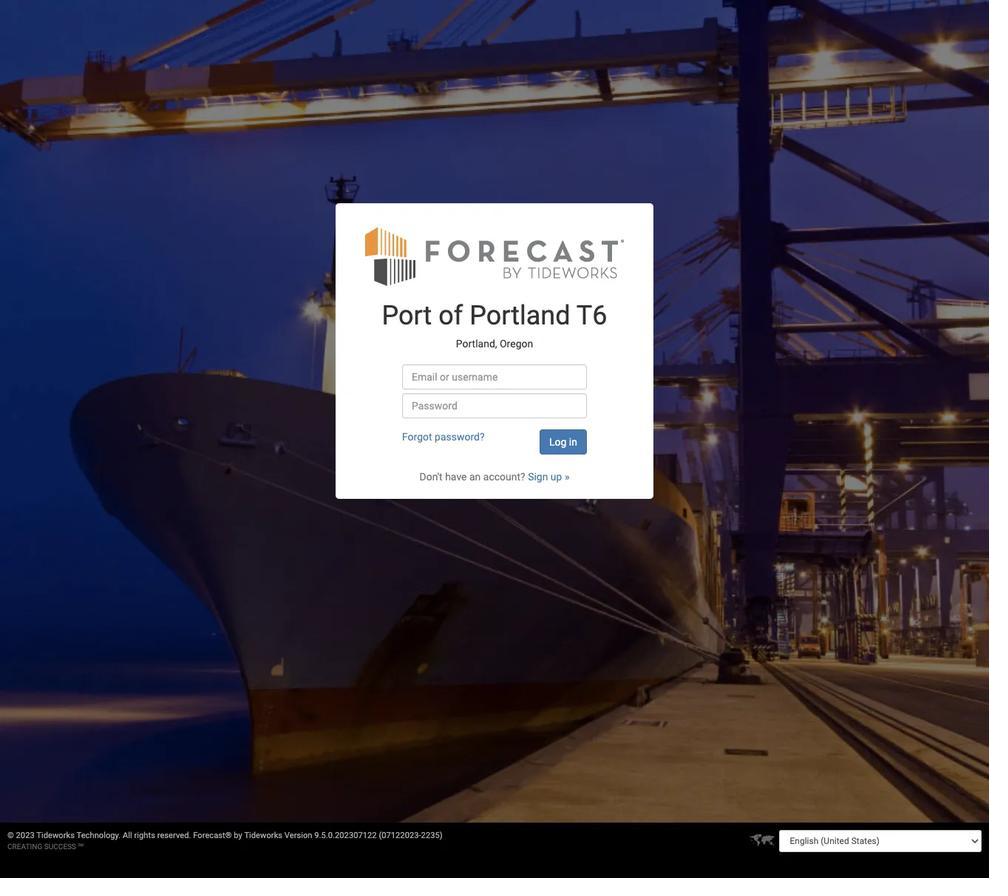 Task type: vqa. For each thing, say whether or not it's contained in the screenshot.
are
no



Task type: describe. For each thing, give the bounding box(es) containing it.
have
[[446, 471, 467, 483]]

forecast®
[[193, 832, 232, 841]]

forgot password? link
[[402, 431, 485, 443]]

2235)
[[421, 832, 443, 841]]

2 tideworks from the left
[[244, 832, 283, 841]]

port
[[382, 301, 432, 332]]

Email or username text field
[[402, 365, 587, 390]]

(07122023-
[[379, 832, 421, 841]]

t6
[[577, 301, 608, 332]]

oregon
[[500, 338, 534, 350]]

technology.
[[77, 832, 121, 841]]

sign up » link
[[528, 471, 570, 483]]

password?
[[435, 431, 485, 443]]

sign
[[528, 471, 549, 483]]

port of portland t6 portland, oregon
[[382, 301, 608, 350]]

by
[[234, 832, 243, 841]]

success
[[44, 843, 76, 852]]

version
[[285, 832, 313, 841]]

up
[[551, 471, 563, 483]]

creating
[[7, 843, 42, 852]]

log
[[550, 437, 567, 448]]

Password password field
[[402, 394, 587, 419]]

reserved.
[[157, 832, 191, 841]]

in
[[570, 437, 578, 448]]

log in button
[[540, 430, 587, 455]]

an
[[470, 471, 481, 483]]

℠
[[78, 843, 84, 852]]

forecast® by tideworks image
[[365, 226, 624, 287]]

© 2023 tideworks technology. all rights reserved. forecast® by tideworks version 9.5.0.202307122 (07122023-2235) creating success ℠
[[7, 832, 443, 852]]



Task type: locate. For each thing, give the bounding box(es) containing it.
2023
[[16, 832, 35, 841]]

don't have an account? sign up »
[[420, 471, 570, 483]]

all
[[123, 832, 132, 841]]

»
[[565, 471, 570, 483]]

forgot password? log in
[[402, 431, 578, 448]]

©
[[7, 832, 14, 841]]

account?
[[484, 471, 526, 483]]

9.5.0.202307122
[[315, 832, 377, 841]]

don't
[[420, 471, 443, 483]]

1 horizontal spatial tideworks
[[244, 832, 283, 841]]

tideworks right by
[[244, 832, 283, 841]]

1 tideworks from the left
[[36, 832, 75, 841]]

forgot
[[402, 431, 433, 443]]

rights
[[134, 832, 155, 841]]

tideworks up success in the left bottom of the page
[[36, 832, 75, 841]]

0 horizontal spatial tideworks
[[36, 832, 75, 841]]

portland
[[470, 301, 571, 332]]

tideworks
[[36, 832, 75, 841], [244, 832, 283, 841]]

of
[[439, 301, 463, 332]]

portland,
[[456, 338, 498, 350]]



